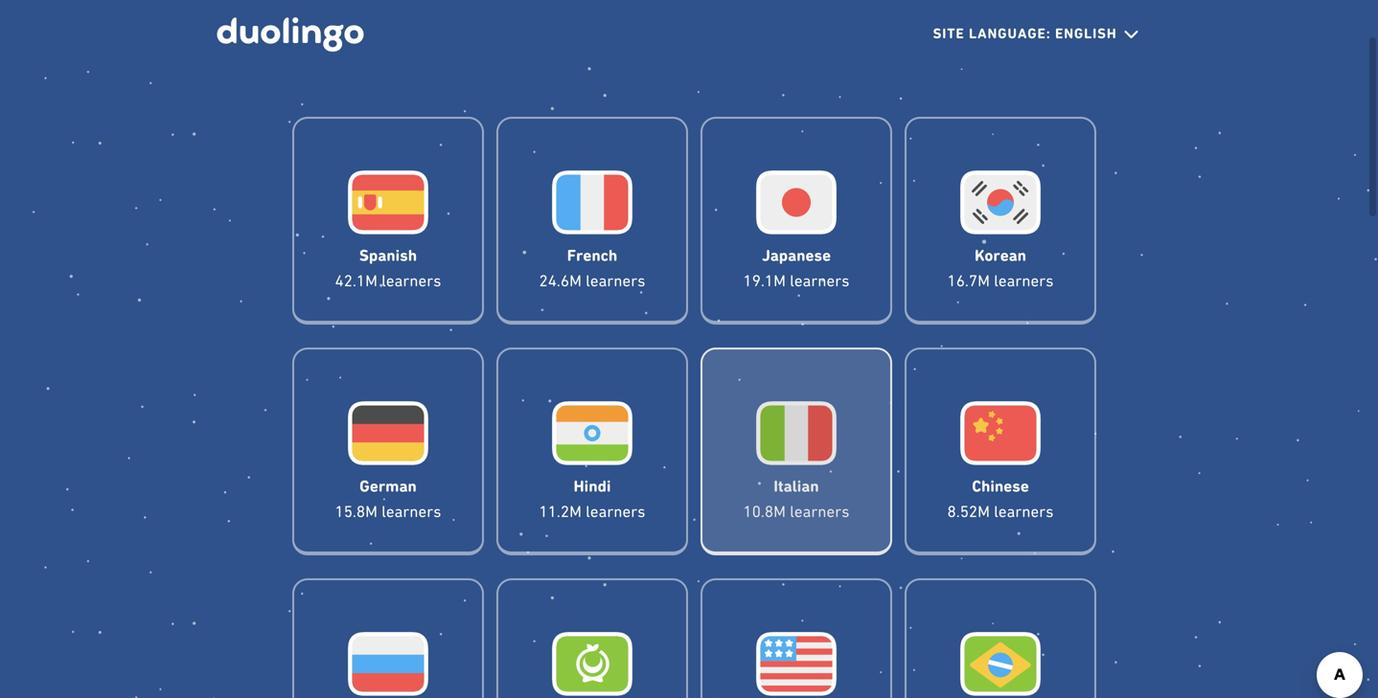 Task type: describe. For each thing, give the bounding box(es) containing it.
10.8m
[[744, 503, 786, 521]]

site
[[933, 25, 965, 42]]

italian
[[774, 478, 819, 496]]

german 15.8m learners
[[335, 478, 442, 521]]

chinese 8.52m learners
[[948, 478, 1054, 521]]

11.2m
[[539, 503, 582, 521]]

learners for korean
[[994, 272, 1054, 290]]

15.8m
[[335, 503, 378, 521]]

19.1m
[[744, 272, 786, 290]]

french 24.6m learners
[[539, 246, 646, 290]]

learners for italian
[[790, 503, 850, 521]]

chinese
[[972, 478, 1030, 496]]

japanese 19.1m learners
[[744, 246, 850, 290]]

24.6m
[[539, 272, 582, 290]]

italian 10.8m learners
[[744, 478, 850, 521]]

korean 16.7m learners
[[948, 246, 1054, 290]]

learners for spanish
[[382, 272, 442, 290]]

english
[[1056, 25, 1118, 42]]

hindi
[[574, 478, 611, 496]]

learners for hindi
[[586, 503, 646, 521]]



Task type: vqa. For each thing, say whether or not it's contained in the screenshot.


Task type: locate. For each thing, give the bounding box(es) containing it.
spanish
[[359, 246, 417, 265]]

learners down italian
[[790, 503, 850, 521]]

learners inside german 15.8m learners
[[382, 503, 442, 521]]

16.7m
[[948, 272, 990, 290]]

learners for french
[[586, 272, 646, 290]]

learners inside spanish 42.1m learners
[[382, 272, 442, 290]]

learners down hindi
[[586, 503, 646, 521]]

learners inside hindi 11.2m learners
[[586, 503, 646, 521]]

spanish 42.1m learners
[[335, 246, 442, 290]]

learners inside "chinese 8.52m learners"
[[994, 503, 1054, 521]]

learners for german
[[382, 503, 442, 521]]

learners for japanese
[[790, 272, 850, 290]]

learners inside korean 16.7m learners
[[994, 272, 1054, 290]]

learners
[[382, 272, 442, 290], [586, 272, 646, 290], [790, 272, 850, 290], [994, 272, 1054, 290], [382, 503, 442, 521], [586, 503, 646, 521], [790, 503, 850, 521], [994, 503, 1054, 521]]

42.1m
[[335, 272, 378, 290]]

learners for chinese
[[994, 503, 1054, 521]]

learners inside french 24.6m learners
[[586, 272, 646, 290]]

language:
[[969, 25, 1051, 42]]

learners down spanish
[[382, 272, 442, 290]]

learners inside italian 10.8m learners
[[790, 503, 850, 521]]

learners down "korean"
[[994, 272, 1054, 290]]

learners down chinese
[[994, 503, 1054, 521]]

learners inside japanese 19.1m learners
[[790, 272, 850, 290]]

duolingo image
[[217, 17, 364, 52]]

japanese
[[762, 246, 831, 265]]

korean
[[975, 246, 1027, 265]]

learners down german
[[382, 503, 442, 521]]

8.52m
[[948, 503, 990, 521]]

site language: english
[[933, 25, 1118, 42]]

learners down japanese
[[790, 272, 850, 290]]

hindi 11.2m learners
[[539, 478, 646, 521]]

french
[[567, 246, 618, 265]]

german
[[360, 478, 417, 496]]

learners down french
[[586, 272, 646, 290]]



